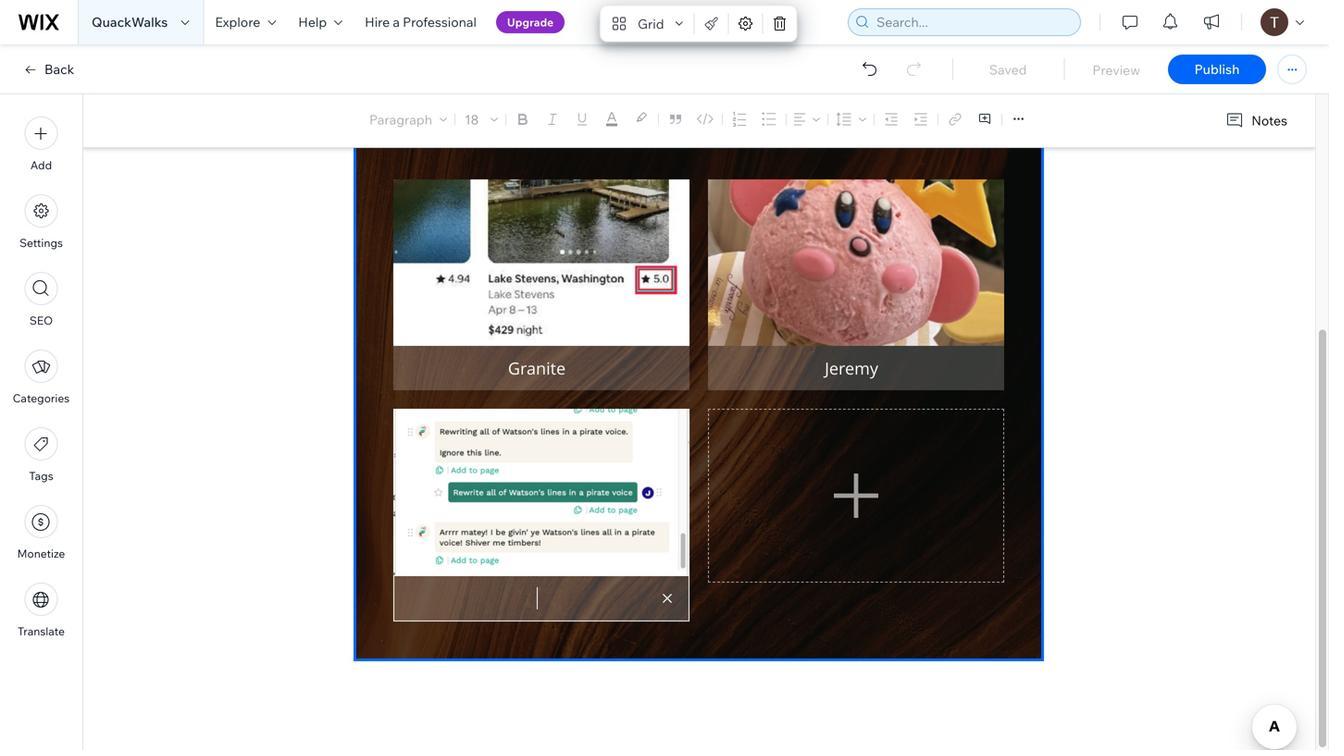 Task type: locate. For each thing, give the bounding box(es) containing it.
back
[[44, 61, 74, 77]]

grid button
[[604, 11, 690, 37]]

add
[[30, 158, 52, 172]]

translate button
[[18, 583, 65, 639]]

upgrade button
[[496, 11, 565, 33]]

paragraph
[[369, 111, 432, 127]]

menu
[[0, 106, 82, 650]]

categories
[[13, 392, 70, 405]]

back button
[[22, 61, 74, 78]]

settings
[[20, 236, 63, 250]]

add button
[[25, 117, 58, 172]]

monetize button
[[17, 505, 65, 561]]

translate
[[18, 625, 65, 639]]

Write an answer text field
[[708, 346, 1004, 390]]

tags button
[[25, 428, 58, 483]]

None text field
[[393, 576, 690, 622]]

explore
[[215, 14, 260, 30]]

seo button
[[25, 272, 58, 328]]



Task type: vqa. For each thing, say whether or not it's contained in the screenshot.
the different on the top left of page
no



Task type: describe. For each thing, give the bounding box(es) containing it.
upgrade
[[507, 15, 554, 29]]

notes
[[1252, 112, 1287, 129]]

monetize
[[17, 547, 65, 561]]

publish button
[[1168, 55, 1266, 84]]

publish
[[1195, 61, 1240, 77]]

grid
[[638, 16, 664, 32]]

paragraph button
[[366, 106, 451, 132]]

seo
[[30, 314, 53, 328]]

tags
[[29, 469, 53, 483]]

hire a professional
[[365, 14, 477, 30]]

hire a professional link
[[354, 0, 488, 44]]

a
[[393, 14, 400, 30]]

Search... field
[[871, 9, 1075, 35]]

professional
[[403, 14, 477, 30]]

categories button
[[13, 350, 70, 405]]

Ask your question text field
[[393, 81, 1004, 161]]

hire
[[365, 14, 390, 30]]

help button
[[287, 0, 354, 44]]

notes button
[[1218, 108, 1293, 133]]

Write an answer text field
[[393, 346, 690, 390]]

quackwalks
[[92, 14, 168, 30]]

settings button
[[20, 194, 63, 250]]

menu containing add
[[0, 106, 82, 650]]

help
[[298, 14, 327, 30]]



